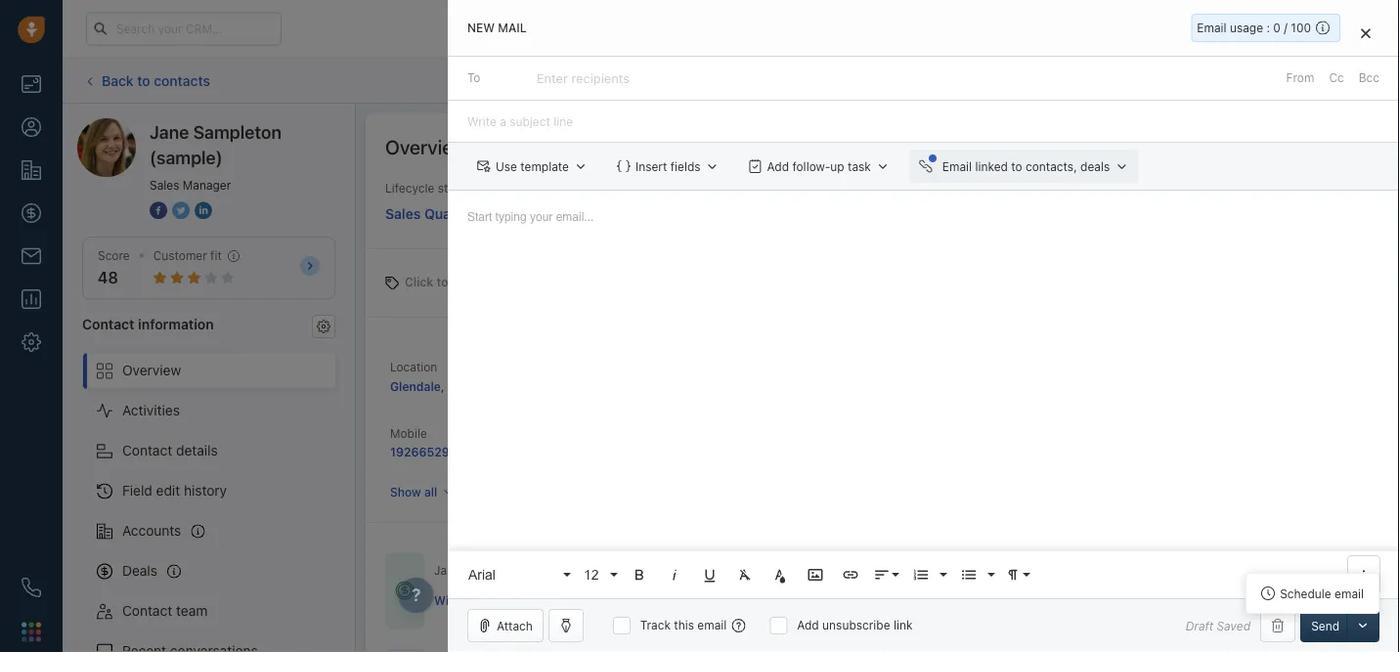 Task type: locate. For each thing, give the bounding box(es) containing it.
overview up activities
[[122, 362, 181, 378]]

1 vertical spatial email
[[632, 74, 662, 88]]

0 vertical spatial email
[[1197, 21, 1227, 35]]

new down the insert link (⌘k) icon on the bottom
[[839, 593, 864, 606]]

arizona,
[[448, 379, 496, 393]]

usage
[[1230, 21, 1263, 35]]

2 vertical spatial email
[[942, 160, 972, 173]]

$
[[635, 593, 642, 606]]

unsubscribe
[[822, 618, 890, 632]]

1 vertical spatial (sample)
[[499, 593, 550, 606]]

arial button
[[461, 555, 573, 594]]

new inside row
[[839, 593, 864, 606]]

back to contacts
[[102, 72, 210, 88]]

track
[[640, 618, 671, 632]]

(sample)
[[150, 147, 223, 168], [499, 593, 550, 606]]

1 horizontal spatial deals
[[1081, 160, 1110, 173]]

new left mail
[[467, 21, 495, 35]]

glendale,
[[390, 379, 445, 393]]

link
[[894, 618, 913, 632]]

row containing closes in 3 days
[[434, 580, 1233, 621]]

email left linked
[[942, 160, 972, 173]]

1 horizontal spatial (sample)
[[499, 593, 550, 606]]

deals right contacts,
[[1081, 160, 1110, 173]]

underline (⌘u) image
[[701, 566, 719, 584]]

email inside email button
[[632, 74, 662, 88]]

closes
[[1034, 592, 1071, 606]]

field
[[122, 483, 152, 499]]

48
[[98, 269, 118, 287]]

tags
[[476, 275, 502, 289]]

follow-
[[792, 159, 830, 173]]

new inside dialog
[[467, 21, 495, 35]]

in
[[1074, 592, 1084, 606]]

new for new
[[839, 593, 864, 606]]

contact team
[[122, 603, 208, 619]]

email for email linked to contacts, deals
[[942, 160, 972, 173]]

sales
[[150, 178, 179, 192], [385, 205, 421, 222]]

1 horizontal spatial overview
[[385, 135, 468, 158]]

to right linked
[[1011, 160, 1022, 173]]

48 button
[[98, 269, 118, 287]]

0 vertical spatial (sample)
[[150, 147, 223, 168]]

qualified
[[424, 205, 483, 222]]

2 horizontal spatial to
[[1011, 160, 1022, 173]]

deals inside email linked to contacts, deals button
[[1081, 160, 1110, 173]]

customer
[[153, 249, 207, 263]]

0 horizontal spatial (sample)
[[150, 147, 223, 168]]

score 48
[[98, 249, 130, 287]]

1 horizontal spatial email
[[942, 160, 972, 173]]

1 vertical spatial to
[[1011, 160, 1022, 173]]

add inside button
[[1243, 74, 1265, 87]]

email up insert
[[632, 74, 662, 88]]

sales up facebook circled icon
[[150, 178, 179, 192]]

(sample) up sales manager
[[150, 147, 223, 168]]

overview up 'lifecycle stage'
[[385, 135, 468, 158]]

2 horizontal spatial email
[[1197, 21, 1227, 35]]

1 vertical spatial add
[[767, 159, 789, 173]]

0 horizontal spatial overview
[[122, 362, 181, 378]]

1 vertical spatial contact
[[122, 442, 172, 459]]

12 button
[[577, 555, 620, 594]]

deals right open
[[504, 564, 534, 578]]

up
[[830, 159, 844, 173]]

row
[[434, 580, 1233, 621]]

contact down 'deals'
[[122, 603, 172, 619]]

contacts,
[[1026, 160, 1077, 173]]

email up send button
[[1335, 587, 1364, 600]]

attach
[[497, 619, 533, 633]]

click
[[405, 275, 433, 289]]

application
[[448, 191, 1399, 652]]

email right this
[[697, 618, 727, 632]]

show all
[[390, 485, 437, 499]]

lifecycle
[[385, 181, 434, 195]]

widgetz.io (sample)
[[434, 593, 550, 606]]

back
[[102, 72, 134, 88]]

0 horizontal spatial add
[[767, 159, 789, 173]]

2 vertical spatial contact
[[122, 603, 172, 619]]

1 vertical spatial new
[[839, 593, 864, 606]]

insert link (⌘k) image
[[842, 566, 859, 584]]

to left add
[[437, 275, 448, 289]]

new
[[467, 21, 495, 35], [839, 593, 864, 606]]

1 horizontal spatial sales
[[385, 205, 421, 222]]

contact down 48 on the left of page
[[82, 316, 135, 332]]

0 vertical spatial deals
[[1081, 160, 1110, 173]]

0 vertical spatial sales
[[150, 178, 179, 192]]

0 horizontal spatial new
[[467, 21, 495, 35]]

history
[[184, 483, 227, 499]]

contact down activities
[[122, 442, 172, 459]]

stage
[[438, 181, 468, 195]]

sales qualified lead link
[[385, 197, 535, 224]]

sales manager
[[150, 178, 231, 192]]

customize overview button
[[1219, 133, 1370, 160]]

0 vertical spatial new
[[467, 21, 495, 35]]

customer fit
[[153, 249, 222, 263]]

glendale, arizona, usa link
[[390, 379, 524, 393]]

task
[[848, 159, 871, 173]]

twitter circled image
[[172, 199, 190, 220]]

1 horizontal spatial email
[[1335, 587, 1364, 600]]

$ 5,600
[[635, 593, 679, 606]]

ordered list image
[[912, 566, 930, 584]]

2 vertical spatial to
[[437, 275, 448, 289]]

fields
[[670, 160, 701, 173]]

to right back
[[137, 72, 150, 88]]

5,600
[[646, 593, 679, 606]]

0 vertical spatial to
[[137, 72, 150, 88]]

19266529503 link
[[390, 445, 473, 459]]

use template button
[[467, 150, 597, 183]]

0 horizontal spatial sales
[[150, 178, 179, 192]]

email left usage
[[1197, 21, 1227, 35]]

0 horizontal spatial deals
[[504, 564, 534, 578]]

facebook circled image
[[150, 199, 167, 220]]

customize overview
[[1248, 140, 1359, 154]]

widgetz.io
[[434, 593, 496, 606]]

from
[[1286, 71, 1314, 85]]

insert
[[636, 160, 667, 173]]

1 vertical spatial email
[[697, 618, 727, 632]]

overview
[[385, 135, 468, 158], [122, 362, 181, 378]]

close image
[[1361, 27, 1371, 39]]

unordered list image
[[960, 566, 978, 584]]

sales down lifecycle
[[385, 205, 421, 222]]

use template
[[496, 160, 569, 173]]

days
[[1098, 592, 1124, 606]]

contacts
[[154, 72, 210, 88]]

sales qualified lead
[[385, 205, 519, 222]]

1 horizontal spatial to
[[437, 275, 448, 289]]

add left follow-
[[767, 159, 789, 173]]

(sample) inside jane sampleton (sample)
[[150, 147, 223, 168]]

email
[[1197, 21, 1227, 35], [632, 74, 662, 88], [942, 160, 972, 173]]

0 horizontal spatial email
[[632, 74, 662, 88]]

show
[[390, 485, 421, 499]]

email inside email linked to contacts, deals button
[[942, 160, 972, 173]]

track this email
[[640, 618, 727, 632]]

activities
[[122, 402, 180, 419]]

2 vertical spatial add
[[797, 618, 819, 632]]

add for add follow-up task
[[767, 159, 789, 173]]

add left deal
[[1243, 74, 1265, 87]]

add left the unsubscribe
[[797, 618, 819, 632]]

draft saved
[[1186, 619, 1251, 633]]

1 horizontal spatial add
[[797, 618, 819, 632]]

deals
[[1081, 160, 1110, 173], [504, 564, 534, 578]]

/
[[1284, 21, 1288, 35]]

to inside back to contacts link
[[137, 72, 150, 88]]

Search your CRM... text field
[[86, 12, 282, 45]]

dialog
[[448, 0, 1399, 652]]

contact details
[[122, 442, 218, 459]]

lead
[[487, 205, 519, 222]]

send button
[[1301, 609, 1350, 642]]

0 vertical spatial contact
[[82, 316, 135, 332]]

2 horizontal spatial add
[[1243, 74, 1265, 87]]

1 horizontal spatial new
[[839, 593, 864, 606]]

(sample) up attach in the left bottom of the page
[[499, 593, 550, 606]]

clear formatting image
[[736, 566, 754, 584]]

attach button
[[467, 609, 543, 642]]

add
[[1243, 74, 1265, 87], [767, 159, 789, 173], [797, 618, 819, 632]]

add follow-up task button
[[739, 150, 899, 183], [739, 150, 899, 183]]

1 vertical spatial overview
[[122, 362, 181, 378]]

1 vertical spatial sales
[[385, 205, 421, 222]]

0 horizontal spatial to
[[137, 72, 150, 88]]

0 vertical spatial add
[[1243, 74, 1265, 87]]



Task type: vqa. For each thing, say whether or not it's contained in the screenshot.
third 1 from left
no



Task type: describe. For each thing, give the bounding box(es) containing it.
jane
[[150, 121, 189, 142]]

closes in 3 days
[[1034, 592, 1124, 606]]

new mail
[[467, 21, 527, 35]]

insert image (⌘p) image
[[807, 566, 824, 584]]

italic (⌘i) image
[[666, 566, 683, 584]]

customize
[[1248, 140, 1307, 154]]

add deal button
[[1214, 64, 1301, 97]]

contact information
[[82, 316, 214, 332]]

sales for sales manager
[[150, 178, 179, 192]]

schedule email
[[1280, 587, 1364, 600]]

0 horizontal spatial email
[[697, 618, 727, 632]]

phone image
[[22, 578, 41, 597]]

information
[[138, 316, 214, 332]]

accounts
[[122, 523, 181, 539]]

paragraph format image
[[1004, 566, 1022, 584]]

saved
[[1217, 619, 1251, 633]]

mail
[[498, 21, 527, 35]]

mobile
[[390, 427, 427, 440]]

cc
[[1329, 71, 1344, 85]]

deal
[[1268, 74, 1292, 87]]

bcc
[[1359, 71, 1380, 85]]

lifecycle stage
[[385, 181, 468, 195]]

add unsubscribe link
[[797, 618, 913, 632]]

19266529503
[[390, 445, 473, 459]]

to for click to add tags
[[437, 275, 448, 289]]

location glendale, arizona, usa
[[390, 360, 524, 393]]

container_wx8msf4aqz5i3rn1 image
[[395, 581, 415, 601]]

3
[[1087, 592, 1095, 606]]

0 vertical spatial overview
[[385, 135, 468, 158]]

add deal
[[1243, 74, 1292, 87]]

email button
[[603, 64, 673, 97]]

score
[[98, 249, 130, 263]]

click to add tags
[[405, 275, 502, 289]]

0 vertical spatial email
[[1335, 587, 1364, 600]]

field edit history
[[122, 483, 227, 499]]

template
[[520, 160, 569, 173]]

text color image
[[771, 566, 789, 584]]

email image
[[1206, 21, 1219, 37]]

email linked to contacts, deals
[[942, 160, 1110, 173]]

phone element
[[12, 568, 51, 607]]

edit
[[156, 483, 180, 499]]

location
[[390, 360, 437, 374]]

mng settings image
[[317, 320, 330, 333]]

jane's open deals
[[434, 564, 534, 578]]

mobile 19266529503
[[390, 427, 473, 459]]

email for email usage : 0 / 100
[[1197, 21, 1227, 35]]

sales for sales qualified lead
[[385, 205, 421, 222]]

draft
[[1186, 619, 1214, 633]]

add for add unsubscribe link
[[797, 618, 819, 632]]

overview
[[1310, 140, 1359, 154]]

jane's
[[434, 564, 470, 578]]

(sample) inside row
[[499, 593, 550, 606]]

bold (⌘b) image
[[631, 566, 648, 584]]

email for email
[[632, 74, 662, 88]]

add follow-up task
[[767, 159, 871, 173]]

dialog containing arial
[[448, 0, 1399, 652]]

Enter recipients text field
[[537, 63, 634, 94]]

contact for contact information
[[82, 316, 135, 332]]

add
[[451, 275, 473, 289]]

this
[[674, 618, 694, 632]]

contact for contact details
[[122, 442, 172, 459]]

use
[[496, 160, 517, 173]]

to for back to contacts
[[137, 72, 150, 88]]

back to contacts link
[[82, 65, 211, 96]]

insert fields button
[[607, 150, 729, 183]]

Write a subject line text field
[[448, 101, 1399, 142]]

fit
[[210, 249, 222, 263]]

send
[[1311, 619, 1340, 633]]

usa
[[499, 379, 524, 393]]

widgetz.io (sample) link
[[434, 591, 550, 608]]

sampleton
[[193, 121, 282, 142]]

linked
[[975, 160, 1008, 173]]

team
[[176, 603, 208, 619]]

contact for contact team
[[122, 603, 172, 619]]

add for add deal
[[1243, 74, 1265, 87]]

100
[[1291, 21, 1311, 35]]

align image
[[873, 566, 891, 584]]

:
[[1267, 21, 1270, 35]]

1 vertical spatial deals
[[504, 564, 534, 578]]

12
[[584, 567, 599, 582]]

freshworks switcher image
[[22, 622, 41, 642]]

email usage : 0 / 100
[[1197, 21, 1311, 35]]

status
[[581, 181, 616, 195]]

new for new mail
[[467, 21, 495, 35]]

linkedin circled image
[[195, 199, 212, 220]]

0
[[1273, 21, 1281, 35]]

jane sampleton (sample)
[[150, 121, 282, 168]]

to
[[467, 71, 481, 85]]

to inside email linked to contacts, deals button
[[1011, 160, 1022, 173]]

manager
[[183, 178, 231, 192]]

open
[[473, 564, 501, 578]]

details
[[176, 442, 218, 459]]

application containing arial
[[448, 191, 1399, 652]]



